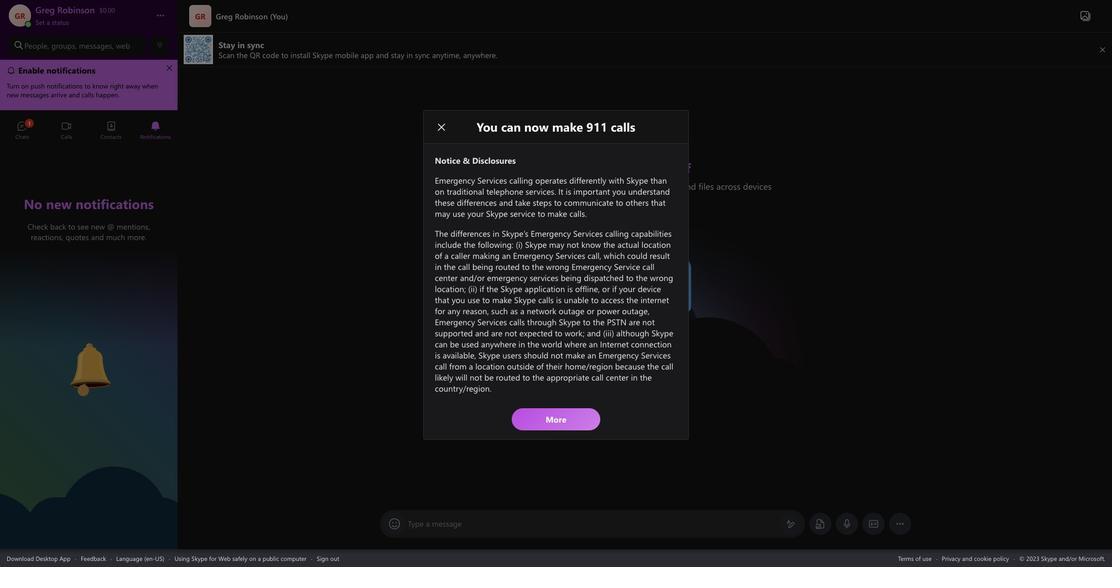 Task type: locate. For each thing, give the bounding box(es) containing it.
for
[[209, 554, 217, 563]]

a for status
[[46, 18, 50, 27]]

and
[[962, 554, 973, 563]]

web
[[218, 554, 231, 563]]

terms
[[898, 554, 914, 563]]

1 horizontal spatial a
[[258, 554, 261, 563]]

using skype for web safely on a public computer
[[175, 554, 307, 563]]

Type a message text field
[[408, 519, 778, 530]]

terms of use link
[[898, 554, 932, 563]]

app
[[59, 554, 71, 563]]

2 horizontal spatial a
[[426, 519, 430, 529]]

a right set
[[46, 18, 50, 27]]

type a message
[[408, 519, 462, 529]]

tab list
[[0, 116, 178, 147]]

language
[[116, 554, 143, 563]]

safely
[[232, 554, 248, 563]]

language (en-us)
[[116, 554, 164, 563]]

web
[[116, 40, 130, 51]]

set
[[35, 18, 45, 27]]

a
[[46, 18, 50, 27], [426, 519, 430, 529], [258, 554, 261, 563]]

us)
[[155, 554, 164, 563]]

1 vertical spatial a
[[426, 519, 430, 529]]

bell
[[56, 339, 70, 350]]

a right on
[[258, 554, 261, 563]]

a right type
[[426, 519, 430, 529]]

0 horizontal spatial a
[[46, 18, 50, 27]]

privacy and cookie policy
[[942, 554, 1009, 563]]

cookie
[[974, 554, 992, 563]]

out
[[330, 554, 339, 563]]

feedback
[[81, 554, 106, 563]]

desktop
[[36, 554, 58, 563]]

a inside button
[[46, 18, 50, 27]]

sign out link
[[317, 554, 339, 563]]

0 vertical spatial a
[[46, 18, 50, 27]]

type
[[408, 519, 424, 529]]



Task type: vqa. For each thing, say whether or not it's contained in the screenshot.
THE GROUP.
no



Task type: describe. For each thing, give the bounding box(es) containing it.
privacy
[[942, 554, 961, 563]]

a for message
[[426, 519, 430, 529]]

people, groups, messages, web button
[[9, 35, 147, 55]]

using
[[175, 554, 190, 563]]

people, groups, messages, web
[[24, 40, 130, 51]]

language (en-us) link
[[116, 554, 164, 563]]

sign
[[317, 554, 329, 563]]

public
[[263, 554, 279, 563]]

(en-
[[144, 554, 155, 563]]

use
[[923, 554, 932, 563]]

terms of use
[[898, 554, 932, 563]]

download
[[7, 554, 34, 563]]

on
[[249, 554, 256, 563]]

2 vertical spatial a
[[258, 554, 261, 563]]

sign out
[[317, 554, 339, 563]]

policy
[[994, 554, 1009, 563]]

privacy and cookie policy link
[[942, 554, 1009, 563]]

status
[[52, 18, 69, 27]]

using skype for web safely on a public computer link
[[175, 554, 307, 563]]

people,
[[24, 40, 49, 51]]

messages,
[[79, 40, 114, 51]]

feedback link
[[81, 554, 106, 563]]

set a status button
[[35, 15, 145, 27]]

skype
[[192, 554, 208, 563]]

computer
[[281, 554, 307, 563]]

download desktop app
[[7, 554, 71, 563]]

message
[[432, 519, 462, 529]]

download desktop app link
[[7, 554, 71, 563]]

set a status
[[35, 18, 69, 27]]

of
[[916, 554, 921, 563]]

groups,
[[51, 40, 77, 51]]



